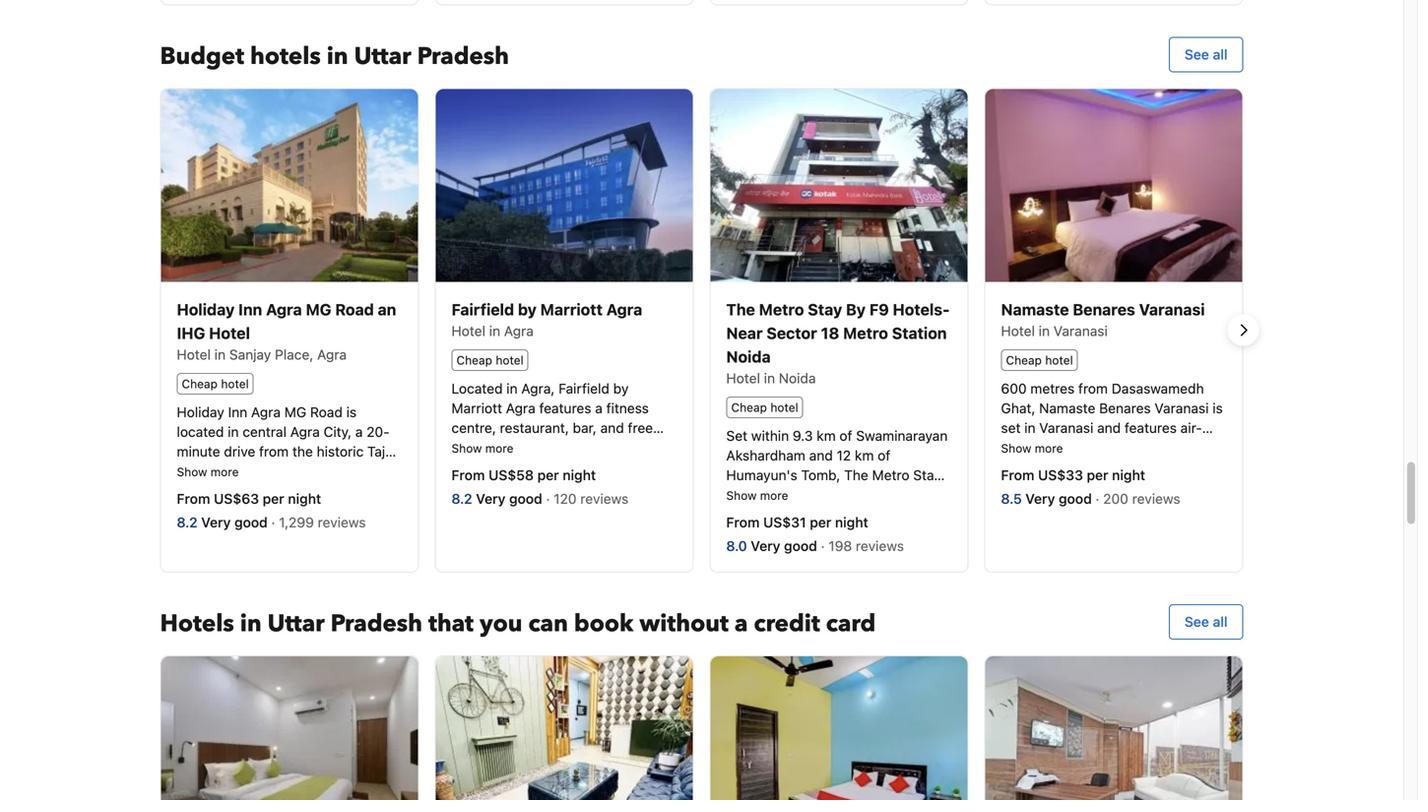 Task type: describe. For each thing, give the bounding box(es) containing it.
minute
[[177, 443, 220, 460]]

8.5
[[1001, 491, 1022, 507]]

night for varanasi
[[1112, 467, 1145, 483]]

located in agra, fairfield by marriott agra features a fitness centre, restaurant, bar, and free wifi throughout the property.
[[452, 380, 653, 456]]

600 metres from dasaswamedh ghat, namaste benares varanasi is set in varanasi and features air- conditioned rooms.
[[1001, 380, 1223, 456]]

reviews for fairfield by marriott agra
[[580, 491, 629, 507]]

the metro stay by f9 hotels- near sector 18 metro station noida hotel in noida
[[726, 300, 950, 387]]

more for fairfield by marriott agra
[[485, 442, 514, 455]]

swaminarayan
[[856, 428, 948, 444]]

and inside set within 9.3 km of swaminarayan akshardham and 12 km of humayun's tomb, the metro stay by f9 hotels-near sector 18 metro station noida features rooms in noida.
[[809, 447, 833, 464]]

oyo flagship midtown guesthouse, hotel in jhājhar image
[[711, 657, 968, 801]]

and inside 600 metres from dasaswamedh ghat, namaste benares varanasi is set in varanasi and features air- conditioned rooms.
[[1097, 420, 1121, 436]]

marriott inside located in agra, fairfield by marriott agra features a fitness centre, restaurant, bar, and free wifi throughout the property.
[[452, 400, 502, 416]]

city,
[[324, 424, 352, 440]]

outdoor
[[196, 483, 246, 499]]

in inside located in agra, fairfield by marriott agra features a fitness centre, restaurant, bar, and free wifi throughout the property.
[[506, 380, 518, 397]]

1 vertical spatial uttar
[[267, 608, 325, 640]]

12
[[837, 447, 851, 464]]

by inside located in agra, fairfield by marriott agra features a fitness centre, restaurant, bar, and free wifi throughout the property.
[[613, 380, 629, 397]]

mahal.
[[177, 463, 219, 479]]

show more button for namaste benares varanasi
[[1001, 440, 1063, 456]]

from for holiday inn agra mg road an ihg hotel
[[177, 491, 210, 507]]

within
[[751, 428, 789, 444]]

a up pool.
[[276, 463, 283, 479]]

the inside set within 9.3 km of swaminarayan akshardham and 12 km of humayun's tomb, the metro stay by f9 hotels-near sector 18 metro station noida features rooms in noida.
[[844, 467, 868, 483]]

taj
[[367, 443, 385, 460]]

an inside holiday inn agra mg road is located in central agra city, a 20- minute drive from the historic taj mahal. it offers a health club and an outdoor pool. free parking is available.
[[177, 483, 192, 499]]

property.
[[581, 440, 639, 456]]

1,299
[[279, 514, 314, 531]]

see for hotels in uttar pradesh that you can book without a credit card
[[1185, 614, 1209, 630]]

9.3
[[793, 428, 813, 444]]

marriott inside fairfield by marriott agra hotel in agra
[[540, 300, 603, 319]]

metres
[[1031, 380, 1075, 397]]

namaste inside 600 metres from dasaswamedh ghat, namaste benares varanasi is set in varanasi and features air- conditioned rooms.
[[1039, 400, 1096, 416]]

holiday for ihg
[[177, 300, 235, 319]]

varanasi up conditioned
[[1039, 420, 1094, 436]]

the metro stay by f9 hotels-near sector 18 metro station noida, hotel in noida image
[[711, 89, 968, 282]]

credit
[[754, 608, 820, 640]]

hotel for by
[[496, 353, 524, 367]]

0 vertical spatial pradesh
[[417, 40, 509, 73]]

benares inside 600 metres from dasaswamedh ghat, namaste benares varanasi is set in varanasi and features air- conditioned rooms.
[[1099, 400, 1151, 416]]

night for marriott
[[563, 467, 596, 483]]

show for namaste benares varanasi
[[1001, 442, 1031, 455]]

show more for namaste benares varanasi
[[1001, 442, 1063, 455]]

set
[[726, 428, 748, 444]]

stay inside the metro stay by f9 hotels- near sector 18 metro station noida hotel in noida
[[808, 300, 842, 319]]

namaste benares varanasi hotel in varanasi
[[1001, 300, 1205, 339]]

more for holiday inn agra mg road an ihg hotel
[[210, 465, 239, 479]]

fairfield by marriott agra, hotel in agra image
[[436, 89, 693, 282]]

hotels
[[250, 40, 321, 73]]

can
[[528, 608, 568, 640]]

8.0
[[726, 538, 747, 554]]

fairfield by marriott agra hotel in agra
[[452, 300, 642, 339]]

0 horizontal spatial of
[[840, 428, 852, 444]]

club
[[330, 463, 357, 479]]

1 horizontal spatial is
[[368, 483, 378, 499]]

from for the metro stay by f9 hotels- near sector 18 metro station noida
[[726, 514, 760, 531]]

show for fairfield by marriott agra
[[452, 442, 482, 455]]

historic
[[317, 443, 364, 460]]

from for namaste benares varanasi
[[1001, 467, 1034, 483]]

benares inside namaste benares varanasi hotel in varanasi
[[1073, 300, 1135, 319]]

agra,
[[521, 380, 555, 397]]

600
[[1001, 380, 1027, 397]]

offers
[[235, 463, 272, 479]]

conditioned
[[1001, 440, 1076, 456]]

hotels- inside set within 9.3 km of swaminarayan akshardham and 12 km of humayun's tomb, the metro stay by f9 hotels-near sector 18 metro station noida features rooms in noida.
[[766, 487, 814, 503]]

very for fairfield by marriott agra
[[476, 491, 506, 507]]

akshardham
[[726, 447, 806, 464]]

reviews for namaste benares varanasi
[[1132, 491, 1180, 507]]

by inside fairfield by marriott agra hotel in agra
[[518, 300, 537, 319]]

holiday for located
[[177, 404, 224, 420]]

set within 9.3 km of swaminarayan akshardham and 12 km of humayun's tomb, the metro stay by f9 hotels-near sector 18 metro station noida features rooms in noida.
[[726, 428, 950, 542]]

hotel inside the metro stay by f9 hotels- near sector 18 metro station noida hotel in noida
[[726, 370, 760, 387]]

holiday inn agra mg road is located in central agra city, a 20- minute drive from the historic taj mahal. it offers a health club and an outdoor pool. free parking is available.
[[177, 404, 390, 519]]

oyo flagship hotel jojo in, hotel in ghaziabad image
[[985, 657, 1242, 801]]

you
[[480, 608, 522, 640]]

more for namaste benares varanasi
[[1035, 442, 1063, 455]]

in inside holiday inn agra mg road an ihg hotel hotel in sanjay place, agra
[[214, 347, 226, 363]]

it
[[223, 463, 231, 479]]

per for road
[[263, 491, 284, 507]]

hotels
[[160, 608, 234, 640]]

inn for in
[[228, 404, 247, 420]]

rooms
[[872, 507, 912, 523]]

by inside set within 9.3 km of swaminarayan akshardham and 12 km of humayun's tomb, the metro stay by f9 hotels-near sector 18 metro station noida features rooms in noida.
[[726, 487, 743, 503]]

without
[[640, 608, 729, 640]]

is inside 600 metres from dasaswamedh ghat, namaste benares varanasi is set in varanasi and features air- conditioned rooms.
[[1213, 400, 1223, 416]]

good for the metro stay by f9 hotels- near sector 18 metro station noida
[[784, 538, 817, 554]]

from for fairfield by marriott agra
[[452, 467, 485, 483]]

card
[[826, 608, 876, 640]]

station inside the metro stay by f9 hotels- near sector 18 metro station noida hotel in noida
[[892, 324, 947, 343]]

hotel for inn
[[221, 377, 249, 391]]

18 inside set within 9.3 km of swaminarayan akshardham and 12 km of humayun's tomb, the metro stay by f9 hotels-near sector 18 metro station noida features rooms in noida.
[[894, 487, 908, 503]]

inn for hotel
[[238, 300, 262, 319]]

varanasi left next icon
[[1139, 300, 1205, 319]]

good for fairfield by marriott agra
[[509, 491, 542, 507]]

from us$58 per night 8.2 very good 120 reviews
[[452, 467, 632, 507]]

station inside set within 9.3 km of swaminarayan akshardham and 12 km of humayun's tomb, the metro stay by f9 hotels-near sector 18 metro station noida features rooms in noida.
[[726, 507, 771, 523]]

show more for holiday inn agra mg road an ihg hotel
[[177, 465, 239, 479]]

very for holiday inn agra mg road an ihg hotel
[[201, 514, 231, 531]]

more for the metro stay by f9 hotels- near sector 18 metro station noida
[[760, 489, 788, 503]]

set
[[1001, 420, 1021, 436]]

that
[[428, 608, 474, 640]]

next image
[[1232, 319, 1255, 342]]

dasaswamedh
[[1112, 380, 1204, 397]]

from 1,299 reviews element
[[271, 514, 370, 531]]

near inside set within 9.3 km of swaminarayan akshardham and 12 km of humayun's tomb, the metro stay by f9 hotels-near sector 18 metro station noida features rooms in noida.
[[814, 487, 844, 503]]

book
[[574, 608, 634, 640]]

wifi
[[452, 440, 479, 456]]

us$63
[[214, 491, 259, 507]]

1 vertical spatial noida
[[779, 370, 816, 387]]

show more for the metro stay by f9 hotels- near sector 18 metro station noida
[[726, 489, 788, 503]]

us$58
[[489, 467, 534, 483]]

rated very good element for the metro stay by f9 hotels- near sector 18 metro station noida
[[751, 538, 821, 554]]

place,
[[275, 347, 313, 363]]

1 horizontal spatial of
[[878, 447, 891, 464]]

mg for an
[[306, 300, 331, 319]]

scored 8.2 element for ihg
[[177, 514, 201, 531]]

the inside holiday inn agra mg road is located in central agra city, a 20- minute drive from the historic taj mahal. it offers a health club and an outdoor pool. free parking is available.
[[292, 443, 313, 460]]

rooms.
[[1080, 440, 1124, 456]]

an inside holiday inn agra mg road an ihg hotel hotel in sanjay place, agra
[[378, 300, 396, 319]]

holiday inn agra mg road an ihg hotel, hotel in agra image
[[161, 89, 418, 282]]

pool.
[[250, 483, 281, 499]]

free
[[285, 483, 313, 499]]

road for is
[[310, 404, 343, 420]]

120
[[554, 491, 577, 507]]

holiday inn agra mg road an ihg hotel hotel in sanjay place, agra
[[177, 300, 396, 363]]

humayun's
[[726, 467, 798, 483]]

cheap hotel for namaste benares varanasi
[[1006, 353, 1073, 367]]

budget
[[160, 40, 244, 73]]

hotel down 'ihg'
[[177, 347, 211, 363]]

agra inside located in agra, fairfield by marriott agra features a fitness centre, restaurant, bar, and free wifi throughout the property.
[[506, 400, 536, 416]]

us$31
[[763, 514, 806, 531]]

hotels in uttar pradesh that you can book without a credit card
[[160, 608, 876, 640]]

from us$63 per night 8.2 very good 1,299 reviews
[[177, 491, 370, 531]]

very for namaste benares varanasi
[[1026, 491, 1055, 507]]

night for stay
[[835, 514, 868, 531]]

20-
[[367, 424, 390, 440]]



Task type: locate. For each thing, give the bounding box(es) containing it.
fairfield
[[452, 300, 514, 319], [559, 380, 610, 397]]

1 horizontal spatial features
[[816, 507, 868, 523]]

hotel for metro
[[770, 401, 798, 414]]

8.2 for ihg
[[177, 514, 198, 531]]

0 vertical spatial 18
[[821, 324, 839, 343]]

hotel inside fairfield by marriott agra hotel in agra
[[452, 323, 485, 339]]

0 horizontal spatial from
[[259, 443, 289, 460]]

show more for fairfield by marriott agra
[[452, 442, 514, 455]]

cheap hotel for the metro stay by f9 hotels- near sector 18 metro station noida
[[731, 401, 798, 414]]

an
[[378, 300, 396, 319], [177, 483, 192, 499]]

more up us$33
[[1035, 442, 1063, 455]]

see all for hotels in uttar pradesh that you can book without a credit card
[[1185, 614, 1228, 630]]

sanjay
[[229, 347, 271, 363]]

inn inside holiday inn agra mg road is located in central agra city, a 20- minute drive from the historic taj mahal. it offers a health club and an outdoor pool. free parking is available.
[[228, 404, 247, 420]]

show down centre, in the left bottom of the page
[[452, 442, 482, 455]]

namaste benares varanasi, hotel in varanasi image
[[985, 89, 1242, 282]]

near inside the metro stay by f9 hotels- near sector 18 metro station noida hotel in noida
[[726, 324, 763, 343]]

from down wifi
[[452, 467, 485, 483]]

200
[[1103, 491, 1129, 507]]

1 horizontal spatial 8.2
[[452, 491, 472, 507]]

features inside 600 metres from dasaswamedh ghat, namaste benares varanasi is set in varanasi and features air- conditioned rooms.
[[1125, 420, 1177, 436]]

in up drive
[[228, 424, 239, 440]]

hotel for benares
[[1045, 353, 1073, 367]]

very
[[476, 491, 506, 507], [1026, 491, 1055, 507], [201, 514, 231, 531], [751, 538, 780, 554]]

cheap for the metro stay by f9 hotels- near sector 18 metro station noida
[[731, 401, 767, 414]]

hotel up set
[[726, 370, 760, 387]]

show more button for fairfield by marriott agra
[[452, 440, 514, 456]]

1 vertical spatial scored 8.2 element
[[177, 514, 201, 531]]

namaste
[[1001, 300, 1069, 319], [1039, 400, 1096, 416]]

free
[[628, 420, 653, 436]]

sector
[[767, 324, 817, 343], [848, 487, 890, 503]]

the down the bar, in the left bottom of the page
[[557, 440, 578, 456]]

1 horizontal spatial uttar
[[354, 40, 411, 73]]

located
[[452, 380, 503, 397]]

tomb,
[[801, 467, 840, 483]]

1 vertical spatial 8.2
[[177, 514, 198, 531]]

scored 8.2 element down 'outdoor'
[[177, 514, 201, 531]]

fairfield up located
[[452, 300, 514, 319]]

show more
[[452, 442, 514, 455], [1001, 442, 1063, 455], [177, 465, 239, 479], [726, 489, 788, 503]]

features
[[539, 400, 591, 416], [1125, 420, 1177, 436], [816, 507, 868, 523]]

restaurant,
[[500, 420, 569, 436]]

from right metres
[[1078, 380, 1108, 397]]

2 see from the top
[[1185, 614, 1209, 630]]

1 vertical spatial all
[[1213, 614, 1228, 630]]

0 horizontal spatial station
[[726, 507, 771, 523]]

8.2 down 'outdoor'
[[177, 514, 198, 531]]

night
[[563, 467, 596, 483], [1112, 467, 1145, 483], [288, 491, 321, 507], [835, 514, 868, 531]]

all for hotels in uttar pradesh that you can book without a credit card
[[1213, 614, 1228, 630]]

from 120 reviews element
[[546, 491, 632, 507]]

features down the dasaswamedh in the right of the page
[[1125, 420, 1177, 436]]

noida
[[726, 348, 771, 366], [779, 370, 816, 387], [775, 507, 812, 523]]

mg inside holiday inn agra mg road is located in central agra city, a 20- minute drive from the historic taj mahal. it offers a health club and an outdoor pool. free parking is available.
[[284, 404, 306, 420]]

0 vertical spatial near
[[726, 324, 763, 343]]

1 horizontal spatial scored 8.2 element
[[452, 491, 476, 507]]

mg inside holiday inn agra mg road an ihg hotel hotel in sanjay place, agra
[[306, 300, 331, 319]]

1 vertical spatial station
[[726, 507, 771, 523]]

throughout
[[483, 440, 553, 456]]

hotel up "sanjay"
[[209, 324, 250, 343]]

show more down minute
[[177, 465, 239, 479]]

budget hotels in uttar pradesh region
[[144, 88, 1259, 573]]

2 horizontal spatial is
[[1213, 400, 1223, 416]]

fairfield up the bar, in the left bottom of the page
[[559, 380, 610, 397]]

and inside holiday inn agra mg road is located in central agra city, a 20- minute drive from the historic taj mahal. it offers a health club and an outdoor pool. free parking is available.
[[361, 463, 384, 479]]

marriott up agra,
[[540, 300, 603, 319]]

namaste inside namaste benares varanasi hotel in varanasi
[[1001, 300, 1069, 319]]

1 horizontal spatial fairfield
[[559, 380, 610, 397]]

0 vertical spatial scored 8.2 element
[[452, 491, 476, 507]]

very right 8.0
[[751, 538, 780, 554]]

stay inside set within 9.3 km of swaminarayan akshardham and 12 km of humayun's tomb, the metro stay by f9 hotels-near sector 18 metro station noida features rooms in noida.
[[913, 467, 941, 483]]

1 vertical spatial sector
[[848, 487, 890, 503]]

0 horizontal spatial the
[[726, 300, 755, 319]]

1 horizontal spatial the
[[557, 440, 578, 456]]

1 see all from the top
[[1185, 46, 1228, 63]]

holiday inside holiday inn agra mg road an ihg hotel hotel in sanjay place, agra
[[177, 300, 235, 319]]

night inside from us$58 per night 8.2 very good 120 reviews
[[563, 467, 596, 483]]

hotel up the 600
[[1001, 323, 1035, 339]]

0 vertical spatial features
[[539, 400, 591, 416]]

and inside located in agra, fairfield by marriott agra features a fitness centre, restaurant, bar, and free wifi throughout the property.
[[600, 420, 624, 436]]

0 horizontal spatial scored 8.2 element
[[177, 514, 201, 531]]

hotel inside namaste benares varanasi hotel in varanasi
[[1001, 323, 1035, 339]]

8.2 inside from us$58 per night 8.2 very good 120 reviews
[[452, 491, 472, 507]]

good down us$31
[[784, 538, 817, 554]]

reviews for holiday inn agra mg road an ihg hotel
[[318, 514, 366, 531]]

mg
[[306, 300, 331, 319], [284, 404, 306, 420]]

from
[[452, 467, 485, 483], [1001, 467, 1034, 483], [177, 491, 210, 507], [726, 514, 760, 531]]

noida up set
[[726, 348, 771, 366]]

cheap hotel up located
[[456, 353, 524, 367]]

hotels- inside the metro stay by f9 hotels- near sector 18 metro station noida hotel in noida
[[893, 300, 950, 319]]

0 vertical spatial from
[[1078, 380, 1108, 397]]

scored 8.0 element
[[726, 538, 751, 554]]

night up 1,299
[[288, 491, 321, 507]]

1 horizontal spatial hotels-
[[893, 300, 950, 319]]

in inside the metro stay by f9 hotels- near sector 18 metro station noida hotel in noida
[[764, 370, 775, 387]]

per
[[537, 467, 559, 483], [1087, 467, 1109, 483], [263, 491, 284, 507], [810, 514, 832, 531]]

per inside from us$33 per night 8.5 very good 200 reviews
[[1087, 467, 1109, 483]]

in up within
[[764, 370, 775, 387]]

0 horizontal spatial km
[[817, 428, 836, 444]]

ghat,
[[1001, 400, 1035, 416]]

parking
[[317, 483, 364, 499]]

1 vertical spatial by
[[726, 487, 743, 503]]

good inside from us$58 per night 8.2 very good 120 reviews
[[509, 491, 542, 507]]

show for holiday inn agra mg road an ihg hotel
[[177, 465, 207, 479]]

1 vertical spatial road
[[310, 404, 343, 420]]

varanasi
[[1139, 300, 1205, 319], [1054, 323, 1108, 339], [1155, 400, 1209, 416], [1039, 420, 1094, 436]]

night for agra
[[288, 491, 321, 507]]

inn up central
[[228, 404, 247, 420]]

cheap
[[456, 353, 492, 367], [1006, 353, 1042, 367], [182, 377, 218, 391], [731, 401, 767, 414]]

1 vertical spatial features
[[1125, 420, 1177, 436]]

benares up metres
[[1073, 300, 1135, 319]]

marriott
[[540, 300, 603, 319], [452, 400, 502, 416]]

show more button down minute
[[177, 463, 239, 479]]

in inside fairfield by marriott agra hotel in agra
[[489, 323, 500, 339]]

from up scored 8.5 element on the bottom right
[[1001, 467, 1034, 483]]

1 holiday from the top
[[177, 300, 235, 319]]

1 horizontal spatial sector
[[848, 487, 890, 503]]

hotels-
[[893, 300, 950, 319], [766, 487, 814, 503]]

show down set
[[1001, 442, 1031, 455]]

hotel
[[452, 323, 485, 339], [1001, 323, 1035, 339], [209, 324, 250, 343], [177, 347, 211, 363], [726, 370, 760, 387]]

show more button for holiday inn agra mg road an ihg hotel
[[177, 463, 239, 479]]

from inside from us$31 per night 8.0 very good 198 reviews
[[726, 514, 760, 531]]

reviews inside from us$31 per night 8.0 very good 198 reviews
[[856, 538, 904, 554]]

sector inside set within 9.3 km of swaminarayan akshardham and 12 km of humayun's tomb, the metro stay by f9 hotels-near sector 18 metro station noida features rooms in noida.
[[848, 487, 890, 503]]

by inside the metro stay by f9 hotels- near sector 18 metro station noida hotel in noida
[[846, 300, 866, 319]]

more down humayun's
[[760, 489, 788, 503]]

per for in
[[1087, 467, 1109, 483]]

1 vertical spatial pradesh
[[331, 608, 422, 640]]

cheap hotel for fairfield by marriott agra
[[456, 353, 524, 367]]

8.2 down wifi
[[452, 491, 472, 507]]

per up the 120
[[537, 467, 559, 483]]

stay
[[808, 300, 842, 319], [913, 467, 941, 483]]

namaste down metres
[[1039, 400, 1096, 416]]

show more button
[[452, 440, 514, 456], [1001, 440, 1063, 456], [177, 463, 239, 479], [726, 487, 788, 503]]

0 vertical spatial benares
[[1073, 300, 1135, 319]]

0 horizontal spatial f9
[[746, 487, 763, 503]]

1 all from the top
[[1213, 46, 1228, 63]]

all for budget hotels in uttar pradesh
[[1213, 46, 1228, 63]]

by
[[518, 300, 537, 319], [613, 380, 629, 397]]

varanasi up metres
[[1054, 323, 1108, 339]]

road inside holiday inn agra mg road is located in central agra city, a 20- minute drive from the historic taj mahal. it offers a health club and an outdoor pool. free parking is available.
[[310, 404, 343, 420]]

in left "sanjay"
[[214, 347, 226, 363]]

1 see from the top
[[1185, 46, 1209, 63]]

2 horizontal spatial features
[[1125, 420, 1177, 436]]

fairfield inside fairfield by marriott agra hotel in agra
[[452, 300, 514, 319]]

show more down humayun's
[[726, 489, 788, 503]]

1 vertical spatial namaste
[[1039, 400, 1096, 416]]

0 vertical spatial km
[[817, 428, 836, 444]]

2 vertical spatial features
[[816, 507, 868, 523]]

rated very good element down us$33
[[1026, 491, 1096, 507]]

inn up "sanjay"
[[238, 300, 262, 319]]

0 horizontal spatial features
[[539, 400, 591, 416]]

in right rooms
[[915, 507, 927, 523]]

more up us$58
[[485, 442, 514, 455]]

0 horizontal spatial marriott
[[452, 400, 502, 416]]

good down us$58
[[509, 491, 542, 507]]

per for hotel
[[537, 467, 559, 483]]

good
[[509, 491, 542, 507], [1059, 491, 1092, 507], [234, 514, 268, 531], [784, 538, 817, 554]]

health
[[287, 463, 326, 479]]

fairfield inside located in agra, fairfield by marriott agra features a fitness centre, restaurant, bar, and free wifi throughout the property.
[[559, 380, 610, 397]]

hotel up metres
[[1045, 353, 1073, 367]]

and up property.
[[600, 420, 624, 436]]

1 vertical spatial 18
[[894, 487, 908, 503]]

show more button down centre, in the left bottom of the page
[[452, 440, 514, 456]]

18 inside the metro stay by f9 hotels- near sector 18 metro station noida hotel in noida
[[821, 324, 839, 343]]

0 horizontal spatial sector
[[767, 324, 817, 343]]

0 vertical spatial stay
[[808, 300, 842, 319]]

by up the fitness
[[613, 380, 629, 397]]

noida down tomb,
[[775, 507, 812, 523]]

1 horizontal spatial f9
[[870, 300, 889, 319]]

good inside from us$31 per night 8.0 very good 198 reviews
[[784, 538, 817, 554]]

rated very good element down us$63
[[201, 514, 271, 531]]

0 vertical spatial uttar
[[354, 40, 411, 73]]

1 horizontal spatial an
[[378, 300, 396, 319]]

and up rooms.
[[1097, 420, 1121, 436]]

0 vertical spatial see all
[[1185, 46, 1228, 63]]

mg up central
[[284, 404, 306, 420]]

in inside set within 9.3 km of swaminarayan akshardham and 12 km of humayun's tomb, the metro stay by f9 hotels-near sector 18 metro station noida features rooms in noida.
[[915, 507, 927, 523]]

in up metres
[[1039, 323, 1050, 339]]

good inside from us$33 per night 8.5 very good 200 reviews
[[1059, 491, 1092, 507]]

from down mahal.
[[177, 491, 210, 507]]

from
[[1078, 380, 1108, 397], [259, 443, 289, 460]]

good down us$63
[[234, 514, 268, 531]]

a inside located in agra, fairfield by marriott agra features a fitness centre, restaurant, bar, and free wifi throughout the property.
[[595, 400, 603, 416]]

0 vertical spatial holiday
[[177, 300, 235, 319]]

ihg
[[177, 324, 205, 343]]

scored 8.5 element
[[1001, 491, 1026, 507]]

18
[[821, 324, 839, 343], [894, 487, 908, 503]]

0 horizontal spatial fairfield
[[452, 300, 514, 319]]

1 vertical spatial see all
[[1185, 614, 1228, 630]]

1 vertical spatial the
[[844, 467, 868, 483]]

1 vertical spatial of
[[878, 447, 891, 464]]

cheap for namaste benares varanasi
[[1006, 353, 1042, 367]]

hotel the emporio a corporate suites, hotel in ghaziabad image
[[161, 657, 418, 801]]

from us$31 per night 8.0 very good 198 reviews
[[726, 514, 908, 554]]

from inside 600 metres from dasaswamedh ghat, namaste benares varanasi is set in varanasi and features air- conditioned rooms.
[[1078, 380, 1108, 397]]

show more down centre, in the left bottom of the page
[[452, 442, 514, 455]]

from 200 reviews element
[[1096, 491, 1184, 507]]

night inside from us$63 per night 8.2 very good 1,299 reviews
[[288, 491, 321, 507]]

in up located
[[489, 323, 500, 339]]

of down swaminarayan
[[878, 447, 891, 464]]

centre,
[[452, 420, 496, 436]]

0 vertical spatial all
[[1213, 46, 1228, 63]]

2 vertical spatial noida
[[775, 507, 812, 523]]

the
[[557, 440, 578, 456], [292, 443, 313, 460]]

hotel up agra,
[[496, 353, 524, 367]]

cheap hotel
[[456, 353, 524, 367], [1006, 353, 1073, 367], [182, 377, 249, 391], [731, 401, 798, 414]]

a left the credit
[[735, 608, 748, 640]]

0 horizontal spatial 8.2
[[177, 514, 198, 531]]

show more button for the metro stay by f9 hotels- near sector 18 metro station noida
[[726, 487, 788, 503]]

rated very good element for holiday inn agra mg road an ihg hotel
[[201, 514, 271, 531]]

reviews right 200 on the bottom
[[1132, 491, 1180, 507]]

1 vertical spatial by
[[613, 380, 629, 397]]

air-
[[1181, 420, 1202, 436]]

very inside from us$58 per night 8.2 very good 120 reviews
[[476, 491, 506, 507]]

see for budget hotels in uttar pradesh
[[1185, 46, 1209, 63]]

cheap for fairfield by marriott agra
[[456, 353, 492, 367]]

reviews inside from us$63 per night 8.2 very good 1,299 reviews
[[318, 514, 366, 531]]

km right 12
[[855, 447, 874, 464]]

station
[[892, 324, 947, 343], [726, 507, 771, 523]]

0 horizontal spatial stay
[[808, 300, 842, 319]]

in inside 600 metres from dasaswamedh ghat, namaste benares varanasi is set in varanasi and features air- conditioned rooms.
[[1024, 420, 1036, 436]]

1 horizontal spatial station
[[892, 324, 947, 343]]

0 vertical spatial hotels-
[[893, 300, 950, 319]]

the inside located in agra, fairfield by marriott agra features a fitness centre, restaurant, bar, and free wifi throughout the property.
[[557, 440, 578, 456]]

features up 198
[[816, 507, 868, 523]]

hotel sarovar prosperity, hotel in mathura image
[[436, 657, 693, 801]]

2 see all from the top
[[1185, 614, 1228, 630]]

cheap hotel down "sanjay"
[[182, 377, 249, 391]]

of
[[840, 428, 852, 444], [878, 447, 891, 464]]

holiday inside holiday inn agra mg road is located in central agra city, a 20- minute drive from the historic taj mahal. it offers a health club and an outdoor pool. free parking is available.
[[177, 404, 224, 420]]

a
[[595, 400, 603, 416], [355, 424, 363, 440], [276, 463, 283, 479], [735, 608, 748, 640]]

0 vertical spatial noida
[[726, 348, 771, 366]]

noida inside set within 9.3 km of swaminarayan akshardham and 12 km of humayun's tomb, the metro stay by f9 hotels-near sector 18 metro station noida features rooms in noida.
[[775, 507, 812, 523]]

cheap for holiday inn agra mg road an ihg hotel
[[182, 377, 218, 391]]

0 vertical spatial by
[[846, 300, 866, 319]]

0 horizontal spatial near
[[726, 324, 763, 343]]

central
[[243, 424, 287, 440]]

0 vertical spatial by
[[518, 300, 537, 319]]

0 vertical spatial mg
[[306, 300, 331, 319]]

from 198 reviews element
[[821, 538, 908, 554]]

us$33
[[1038, 467, 1083, 483]]

2 holiday from the top
[[177, 404, 224, 420]]

is
[[1213, 400, 1223, 416], [346, 404, 357, 420], [368, 483, 378, 499]]

road for an
[[335, 300, 374, 319]]

1 vertical spatial km
[[855, 447, 874, 464]]

see all for budget hotels in uttar pradesh
[[1185, 46, 1228, 63]]

night inside from us$33 per night 8.5 very good 200 reviews
[[1112, 467, 1145, 483]]

mg for is
[[284, 404, 306, 420]]

cheap hotel for holiday inn agra mg road an ihg hotel
[[182, 377, 249, 391]]

0 vertical spatial an
[[378, 300, 396, 319]]

1 horizontal spatial 18
[[894, 487, 908, 503]]

near
[[726, 324, 763, 343], [814, 487, 844, 503]]

1 vertical spatial hotels-
[[766, 487, 814, 503]]

0 vertical spatial 8.2
[[452, 491, 472, 507]]

the
[[726, 300, 755, 319], [844, 467, 868, 483]]

reviews inside from us$58 per night 8.2 very good 120 reviews
[[580, 491, 629, 507]]

and
[[600, 420, 624, 436], [1097, 420, 1121, 436], [809, 447, 833, 464], [361, 463, 384, 479]]

sector inside the metro stay by f9 hotels- near sector 18 metro station noida hotel in noida
[[767, 324, 817, 343]]

show down humayun's
[[726, 489, 757, 503]]

in inside holiday inn agra mg road is located in central agra city, a 20- minute drive from the historic taj mahal. it offers a health club and an outdoor pool. free parking is available.
[[228, 424, 239, 440]]

per left "free"
[[263, 491, 284, 507]]

0 vertical spatial namaste
[[1001, 300, 1069, 319]]

reviews inside from us$33 per night 8.5 very good 200 reviews
[[1132, 491, 1180, 507]]

scored 8.2 element for agra
[[452, 491, 476, 507]]

scored 8.2 element down wifi
[[452, 491, 476, 507]]

more up 'outdoor'
[[210, 465, 239, 479]]

good down us$33
[[1059, 491, 1092, 507]]

0 vertical spatial see
[[1185, 46, 1209, 63]]

reviews for the metro stay by f9 hotels- near sector 18 metro station noida
[[856, 538, 904, 554]]

available.
[[177, 503, 236, 519]]

1 vertical spatial stay
[[913, 467, 941, 483]]

from down central
[[259, 443, 289, 460]]

1 horizontal spatial km
[[855, 447, 874, 464]]

per down rooms.
[[1087, 467, 1109, 483]]

a left 20-
[[355, 424, 363, 440]]

noida.
[[726, 526, 767, 542]]

inn inside holiday inn agra mg road an ihg hotel hotel in sanjay place, agra
[[238, 300, 262, 319]]

1 horizontal spatial by
[[846, 300, 866, 319]]

1 vertical spatial from
[[259, 443, 289, 460]]

marriott down located
[[452, 400, 502, 416]]

from inside from us$58 per night 8.2 very good 120 reviews
[[452, 467, 485, 483]]

features inside set within 9.3 km of swaminarayan akshardham and 12 km of humayun's tomb, the metro stay by f9 hotels-near sector 18 metro station noida features rooms in noida.
[[816, 507, 868, 523]]

per for f9
[[810, 514, 832, 531]]

night up 198
[[835, 514, 868, 531]]

and up tomb,
[[809, 447, 833, 464]]

more
[[485, 442, 514, 455], [1035, 442, 1063, 455], [210, 465, 239, 479], [760, 489, 788, 503]]

1 vertical spatial benares
[[1099, 400, 1151, 416]]

f9 inside the metro stay by f9 hotels- near sector 18 metro station noida hotel in noida
[[870, 300, 889, 319]]

good for namaste benares varanasi
[[1059, 491, 1092, 507]]

1 horizontal spatial the
[[844, 467, 868, 483]]

night up from 200 reviews element
[[1112, 467, 1145, 483]]

per up 198
[[810, 514, 832, 531]]

per inside from us$31 per night 8.0 very good 198 reviews
[[810, 514, 832, 531]]

mg up the place,
[[306, 300, 331, 319]]

0 vertical spatial inn
[[238, 300, 262, 319]]

show down minute
[[177, 465, 207, 479]]

rated very good element down us$58
[[476, 491, 546, 507]]

0 vertical spatial f9
[[870, 300, 889, 319]]

in inside namaste benares varanasi hotel in varanasi
[[1039, 323, 1050, 339]]

drive
[[224, 443, 255, 460]]

namaste up metres
[[1001, 300, 1069, 319]]

rated very good element
[[476, 491, 546, 507], [1026, 491, 1096, 507], [201, 514, 271, 531], [751, 538, 821, 554]]

holiday up 'ihg'
[[177, 300, 235, 319]]

from up scored 8.0 element
[[726, 514, 760, 531]]

2 all from the top
[[1213, 614, 1228, 630]]

pradesh
[[417, 40, 509, 73], [331, 608, 422, 640]]

0 horizontal spatial is
[[346, 404, 357, 420]]

very inside from us$33 per night 8.5 very good 200 reviews
[[1026, 491, 1055, 507]]

features inside located in agra, fairfield by marriott agra features a fitness centre, restaurant, bar, and free wifi throughout the property.
[[539, 400, 591, 416]]

reviews down rooms
[[856, 538, 904, 554]]

1 vertical spatial an
[[177, 483, 192, 499]]

night inside from us$31 per night 8.0 very good 198 reviews
[[835, 514, 868, 531]]

night up the from 120 reviews element at the bottom of the page
[[563, 467, 596, 483]]

reviews down parking
[[318, 514, 366, 531]]

0 vertical spatial fairfield
[[452, 300, 514, 319]]

located
[[177, 424, 224, 440]]

in right the hotels at the top left of the page
[[327, 40, 348, 73]]

show for the metro stay by f9 hotels- near sector 18 metro station noida
[[726, 489, 757, 503]]

very inside from us$63 per night 8.2 very good 1,299 reviews
[[201, 514, 231, 531]]

1 vertical spatial near
[[814, 487, 844, 503]]

road inside holiday inn agra mg road an ihg hotel hotel in sanjay place, agra
[[335, 300, 374, 319]]

varanasi up the air-
[[1155, 400, 1209, 416]]

per inside from us$63 per night 8.2 very good 1,299 reviews
[[263, 491, 284, 507]]

1 horizontal spatial from
[[1078, 380, 1108, 397]]

in right hotels
[[240, 608, 262, 640]]

uttar
[[354, 40, 411, 73], [267, 608, 325, 640]]

0 horizontal spatial by
[[726, 487, 743, 503]]

1 vertical spatial marriott
[[452, 400, 502, 416]]

in
[[327, 40, 348, 73], [489, 323, 500, 339], [1039, 323, 1050, 339], [214, 347, 226, 363], [764, 370, 775, 387], [506, 380, 518, 397], [1024, 420, 1036, 436], [228, 424, 239, 440], [915, 507, 927, 523], [240, 608, 262, 640]]

very right "8.5"
[[1026, 491, 1055, 507]]

1 vertical spatial see
[[1185, 614, 1209, 630]]

of up 12
[[840, 428, 852, 444]]

1 vertical spatial inn
[[228, 404, 247, 420]]

good for holiday inn agra mg road an ihg hotel
[[234, 514, 268, 531]]

cheap hotel up metres
[[1006, 353, 1073, 367]]

from inside from us$63 per night 8.2 very good 1,299 reviews
[[177, 491, 210, 507]]

reviews right the 120
[[580, 491, 629, 507]]

0 vertical spatial sector
[[767, 324, 817, 343]]

8.2 inside from us$63 per night 8.2 very good 1,299 reviews
[[177, 514, 198, 531]]

1 vertical spatial fairfield
[[559, 380, 610, 397]]

1 vertical spatial holiday
[[177, 404, 224, 420]]

benares
[[1073, 300, 1135, 319], [1099, 400, 1151, 416]]

and down taj
[[361, 463, 384, 479]]

scored 8.2 element
[[452, 491, 476, 507], [177, 514, 201, 531]]

from inside from us$33 per night 8.5 very good 200 reviews
[[1001, 467, 1034, 483]]

inn
[[238, 300, 262, 319], [228, 404, 247, 420]]

rated very good element for namaste benares varanasi
[[1026, 491, 1096, 507]]

from us$33 per night 8.5 very good 200 reviews
[[1001, 467, 1184, 507]]

benares down the dasaswamedh in the right of the page
[[1099, 400, 1151, 416]]

8.2
[[452, 491, 472, 507], [177, 514, 198, 531]]

by
[[846, 300, 866, 319], [726, 487, 743, 503]]

cheap hotel up within
[[731, 401, 798, 414]]

in left agra,
[[506, 380, 518, 397]]

0 vertical spatial the
[[726, 300, 755, 319]]

from inside holiday inn agra mg road is located in central agra city, a 20- minute drive from the historic taj mahal. it offers a health club and an outdoor pool. free parking is available.
[[259, 443, 289, 460]]

features up the bar, in the left bottom of the page
[[539, 400, 591, 416]]

in right set
[[1024, 420, 1036, 436]]

good inside from us$63 per night 8.2 very good 1,299 reviews
[[234, 514, 268, 531]]

0 vertical spatial of
[[840, 428, 852, 444]]

bar,
[[573, 420, 597, 436]]

show more button down humayun's
[[726, 487, 788, 503]]

rated very good element for fairfield by marriott agra
[[476, 491, 546, 507]]

0 horizontal spatial by
[[518, 300, 537, 319]]

1 vertical spatial mg
[[284, 404, 306, 420]]

0 horizontal spatial an
[[177, 483, 192, 499]]

8.2 for agra
[[452, 491, 472, 507]]

fitness
[[606, 400, 649, 416]]

0 horizontal spatial 18
[[821, 324, 839, 343]]

hotel up within
[[770, 401, 798, 414]]

very inside from us$31 per night 8.0 very good 198 reviews
[[751, 538, 780, 554]]

198
[[829, 538, 852, 554]]

f9 inside set within 9.3 km of swaminarayan akshardham and 12 km of humayun's tomb, the metro stay by f9 hotels-near sector 18 metro station noida features rooms in noida.
[[746, 487, 763, 503]]

very down us$63
[[201, 514, 231, 531]]

the inside the metro stay by f9 hotels- near sector 18 metro station noida hotel in noida
[[726, 300, 755, 319]]

budget hotels in uttar pradesh
[[160, 40, 509, 73]]

km right 9.3
[[817, 428, 836, 444]]

0 vertical spatial road
[[335, 300, 374, 319]]

per inside from us$58 per night 8.2 very good 120 reviews
[[537, 467, 559, 483]]

very for the metro stay by f9 hotels- near sector 18 metro station noida
[[751, 538, 780, 554]]



Task type: vqa. For each thing, say whether or not it's contained in the screenshot.


